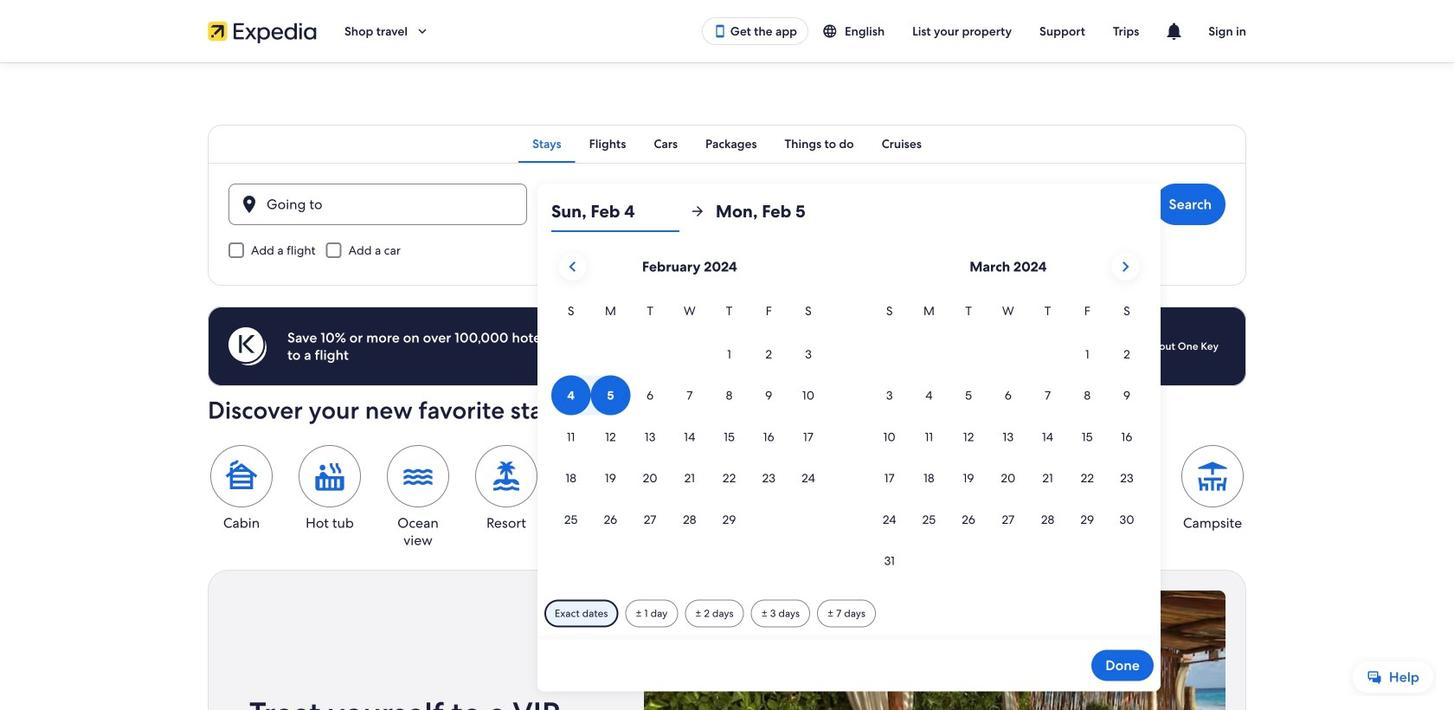 Task type: describe. For each thing, give the bounding box(es) containing it.
previous month image
[[562, 256, 583, 277]]

small image
[[823, 23, 845, 39]]

download the app button image
[[713, 24, 727, 38]]

shop travel image
[[415, 23, 430, 39]]



Task type: locate. For each thing, give the bounding box(es) containing it.
application
[[552, 246, 1147, 582]]

directional image
[[690, 204, 706, 219]]

tab list
[[208, 125, 1247, 163]]

main content
[[0, 62, 1455, 710]]

communication center icon image
[[1164, 21, 1185, 42]]

expedia logo image
[[208, 19, 317, 43]]

march 2024 element
[[870, 301, 1147, 582]]

next month image
[[1116, 256, 1136, 277]]

february 2024 element
[[552, 301, 829, 541]]



Task type: vqa. For each thing, say whether or not it's contained in the screenshot.
small Image
yes



